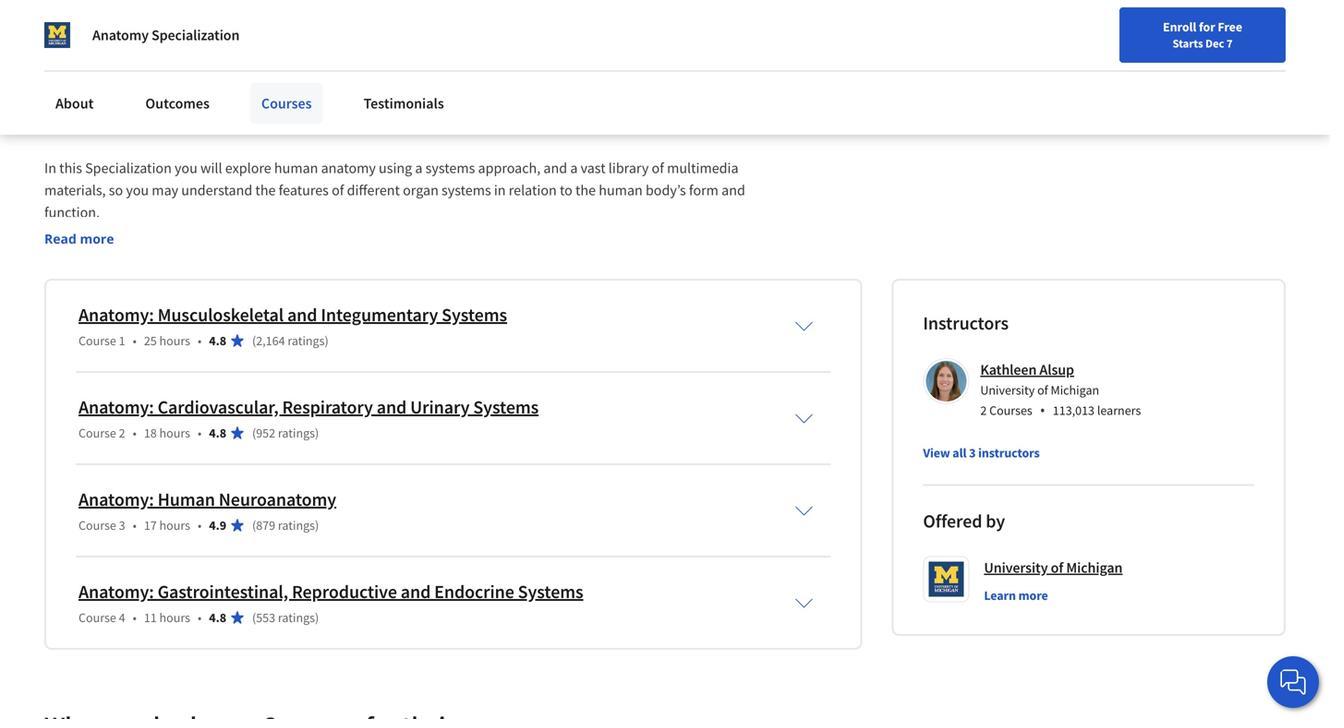 Task type: vqa. For each thing, say whether or not it's contained in the screenshot.
'Anatomy: Human Neuroanatomy'
yes



Task type: locate. For each thing, give the bounding box(es) containing it.
1 ( from the top
[[252, 333, 256, 349]]

university of michigan link
[[984, 557, 1123, 579]]

systems for endocrine
[[518, 581, 584, 604]]

you
[[175, 159, 198, 177], [126, 181, 149, 200]]

1 vertical spatial you
[[126, 181, 149, 200]]

1 vertical spatial human
[[599, 181, 643, 200]]

4.8 down musculoskeletal on the top of page
[[209, 333, 226, 349]]

2 left 18
[[119, 425, 125, 442]]

integumentary
[[321, 303, 438, 327]]

2 course from the top
[[79, 425, 116, 442]]

0 vertical spatial courses
[[261, 94, 312, 113]]

english
[[1029, 58, 1074, 76]]

1 vertical spatial 4.8
[[209, 425, 226, 442]]

( down gastrointestinal,
[[252, 610, 256, 626]]

) down 'neuroanatomy'
[[315, 517, 319, 534]]

course left 17
[[79, 517, 116, 534]]

instructors
[[979, 445, 1040, 461]]

3 hours from the top
[[159, 517, 190, 534]]

1 horizontal spatial courses
[[990, 402, 1033, 419]]

learn more
[[984, 588, 1048, 604]]

113,013
[[1053, 402, 1095, 419]]

1 hours from the top
[[159, 333, 190, 349]]

the right to
[[576, 181, 596, 200]]

4 course from the top
[[79, 610, 116, 626]]

) for neuroanatomy
[[315, 517, 319, 534]]

1 horizontal spatial 3
[[969, 445, 976, 461]]

• inside kathleen alsup university of michigan 2 courses • 113,013 learners
[[1040, 400, 1046, 420]]

explore
[[225, 159, 271, 177]]

11
[[144, 610, 157, 626]]

find your new career
[[817, 58, 933, 75]]

the
[[255, 181, 276, 200], [576, 181, 596, 200]]

in
[[44, 159, 56, 177]]

(
[[252, 333, 256, 349], [252, 425, 256, 442], [252, 517, 256, 534], [252, 610, 256, 626]]

vast
[[581, 159, 606, 177]]

courses down kathleen
[[990, 402, 1033, 419]]

ratings down the anatomy: musculoskeletal and integumentary systems link
[[288, 333, 325, 349]]

• down musculoskeletal on the top of page
[[198, 333, 202, 349]]

university of michigan image
[[44, 22, 70, 48]]

0 horizontal spatial the
[[255, 181, 276, 200]]

anatomy: musculoskeletal and integumentary systems link
[[79, 303, 507, 327]]

will
[[201, 159, 222, 177]]

0 vertical spatial 4
[[218, 102, 231, 134]]

2 ( from the top
[[252, 425, 256, 442]]

course for anatomy: musculoskeletal and integumentary systems
[[79, 333, 116, 349]]

alsup
[[1040, 361, 1075, 379]]

4
[[218, 102, 231, 134], [119, 610, 125, 626]]

about link
[[44, 83, 105, 124]]

( 553 ratings )
[[252, 610, 319, 626]]

ratings right 879 at the left of page
[[278, 517, 315, 534]]

coursera career certificate image
[[937, 0, 1245, 61]]

specialization down coursera 'image'
[[44, 102, 199, 134]]

0 horizontal spatial 4
[[119, 610, 125, 626]]

0 vertical spatial systems
[[442, 303, 507, 327]]

1 vertical spatial 4
[[119, 610, 125, 626]]

for individuals
[[30, 9, 123, 28]]

3 anatomy: from the top
[[79, 488, 154, 511]]

university down kathleen
[[981, 382, 1035, 399]]

view
[[923, 445, 950, 461]]

0 vertical spatial human
[[274, 159, 318, 177]]

1 vertical spatial more
[[1019, 588, 1048, 604]]

) for reproductive
[[315, 610, 319, 626]]

university inside kathleen alsup university of michigan 2 courses • 113,013 learners
[[981, 382, 1035, 399]]

4.8 for cardiovascular,
[[209, 425, 226, 442]]

ratings down anatomy: cardiovascular, respiratory and urinary systems at bottom left
[[278, 425, 315, 442]]

anatomy: up course 4 • 11 hours •
[[79, 581, 154, 604]]

course
[[236, 102, 309, 134]]

0 vertical spatial 2
[[981, 402, 987, 419]]

more right learn
[[1019, 588, 1048, 604]]

1 anatomy: from the top
[[79, 303, 154, 327]]

0 horizontal spatial more
[[80, 230, 114, 248]]

course left 18
[[79, 425, 116, 442]]

0 horizontal spatial human
[[274, 159, 318, 177]]

3 left 17
[[119, 517, 125, 534]]

( for human
[[252, 517, 256, 534]]

2
[[981, 402, 987, 419], [119, 425, 125, 442]]

0 vertical spatial systems
[[426, 159, 475, 177]]

anatomy: cardiovascular, respiratory and urinary systems
[[79, 396, 539, 419]]

3 4.8 from the top
[[209, 610, 226, 626]]

• down gastrointestinal,
[[198, 610, 202, 626]]

4 left 11
[[119, 610, 125, 626]]

952
[[256, 425, 275, 442]]

course left 11
[[79, 610, 116, 626]]

1 horizontal spatial human
[[599, 181, 643, 200]]

anatomy specialization
[[92, 26, 240, 44]]

you right the so
[[126, 181, 149, 200]]

hours right 17
[[159, 517, 190, 534]]

more down function.
[[80, 230, 114, 248]]

4 ( from the top
[[252, 610, 256, 626]]

you left will
[[175, 159, 198, 177]]

hours right 25 on the top of page
[[159, 333, 190, 349]]

0 vertical spatial 4.8
[[209, 333, 226, 349]]

2 vertical spatial 4.8
[[209, 610, 226, 626]]

) down anatomy: cardiovascular, respiratory and urinary systems at bottom left
[[315, 425, 319, 442]]

course left 1
[[79, 333, 116, 349]]

human up features
[[274, 159, 318, 177]]

None search field
[[263, 49, 568, 85]]

• right 1
[[133, 333, 137, 349]]

0 vertical spatial university
[[981, 382, 1035, 399]]

anatomy: up "course 2 • 18 hours •"
[[79, 396, 154, 419]]

a up "organ"
[[415, 159, 423, 177]]

kathleen alsup link
[[981, 361, 1075, 379]]

body's
[[646, 181, 686, 200]]

and left endocrine
[[401, 581, 431, 604]]

0 vertical spatial more
[[80, 230, 114, 248]]

1 vertical spatial courses
[[990, 402, 1033, 419]]

systems left the in
[[442, 181, 491, 200]]

4.9
[[209, 517, 226, 534]]

specialization up outcomes link
[[152, 26, 240, 44]]

for
[[1199, 18, 1216, 35]]

2 vertical spatial systems
[[518, 581, 584, 604]]

( down musculoskeletal on the top of page
[[252, 333, 256, 349]]

understand
[[181, 181, 252, 200]]

urinary
[[410, 396, 470, 419]]

ratings
[[288, 333, 325, 349], [278, 425, 315, 442], [278, 517, 315, 534], [278, 610, 315, 626]]

anatomy: for anatomy: cardiovascular, respiratory and urinary systems
[[79, 396, 154, 419]]

michigan
[[1051, 382, 1100, 399], [1067, 559, 1123, 577]]

( down cardiovascular,
[[252, 425, 256, 442]]

3 course from the top
[[79, 517, 116, 534]]

4.8 for musculoskeletal
[[209, 333, 226, 349]]

( for cardiovascular,
[[252, 425, 256, 442]]

4.8
[[209, 333, 226, 349], [209, 425, 226, 442], [209, 610, 226, 626]]

4.8 down gastrointestinal,
[[209, 610, 226, 626]]

of
[[652, 159, 664, 177], [332, 181, 344, 200], [1038, 382, 1048, 399], [1051, 559, 1064, 577]]

ratings right the 553
[[278, 610, 315, 626]]

1 horizontal spatial 2
[[981, 402, 987, 419]]

2 vertical spatial specialization
[[85, 159, 172, 177]]

0 horizontal spatial a
[[415, 159, 423, 177]]

university up learn more
[[984, 559, 1048, 577]]

form
[[689, 181, 719, 200]]

human down library
[[599, 181, 643, 200]]

endocrine
[[434, 581, 514, 604]]

courses left series
[[261, 94, 312, 113]]

1 the from the left
[[255, 181, 276, 200]]

anatomy: up 1
[[79, 303, 154, 327]]

specialization
[[152, 26, 240, 44], [44, 102, 199, 134], [85, 159, 172, 177]]

anatomy: up course 3 • 17 hours •
[[79, 488, 154, 511]]

2 4.8 from the top
[[209, 425, 226, 442]]

1 vertical spatial 3
[[119, 517, 125, 534]]

2 up view all 3 instructors in the bottom right of the page
[[981, 402, 987, 419]]

testimonials link
[[353, 83, 455, 124]]

hours right 18
[[159, 425, 190, 442]]

2 a from the left
[[570, 159, 578, 177]]

1 vertical spatial michigan
[[1067, 559, 1123, 577]]

• left 18
[[133, 425, 137, 442]]

1 horizontal spatial the
[[576, 181, 596, 200]]

879
[[256, 517, 275, 534]]

0 horizontal spatial 3
[[119, 517, 125, 534]]

specialization up the so
[[85, 159, 172, 177]]

• left "113,013"
[[1040, 400, 1046, 420]]

-
[[205, 102, 213, 134]]

3 ( from the top
[[252, 517, 256, 534]]

( down 'neuroanatomy'
[[252, 517, 256, 534]]

( 952 ratings )
[[252, 425, 319, 442]]

more inside "button"
[[1019, 588, 1048, 604]]

neuroanatomy
[[219, 488, 336, 511]]

musculoskeletal
[[158, 303, 284, 327]]

1 course from the top
[[79, 333, 116, 349]]

outcomes
[[145, 94, 210, 113]]

systems up "organ"
[[426, 159, 475, 177]]

0 horizontal spatial courses
[[261, 94, 312, 113]]

0 vertical spatial 3
[[969, 445, 976, 461]]

4 right -
[[218, 102, 231, 134]]

0 vertical spatial michigan
[[1051, 382, 1100, 399]]

4.8 down cardiovascular,
[[209, 425, 226, 442]]

• left 17
[[133, 517, 137, 534]]

ratings for reproductive
[[278, 610, 315, 626]]

kathleen alsup university of michigan 2 courses • 113,013 learners
[[981, 361, 1141, 420]]

course for anatomy: cardiovascular, respiratory and urinary systems
[[79, 425, 116, 442]]

course
[[79, 333, 116, 349], [79, 425, 116, 442], [79, 517, 116, 534], [79, 610, 116, 626]]

and
[[544, 159, 567, 177], [722, 181, 746, 200], [287, 303, 317, 327], [377, 396, 407, 419], [401, 581, 431, 604]]

courses
[[261, 94, 312, 113], [990, 402, 1033, 419]]

3 right all
[[969, 445, 976, 461]]

testimonials
[[364, 94, 444, 113]]

and left urinary
[[377, 396, 407, 419]]

dec
[[1206, 36, 1225, 51]]

1 horizontal spatial a
[[570, 159, 578, 177]]

of inside kathleen alsup university of michigan 2 courses • 113,013 learners
[[1038, 382, 1048, 399]]

0 horizontal spatial 2
[[119, 425, 125, 442]]

course for anatomy: human neuroanatomy
[[79, 517, 116, 534]]

hours
[[159, 333, 190, 349], [159, 425, 190, 442], [159, 517, 190, 534], [159, 610, 190, 626]]

1 vertical spatial university
[[984, 559, 1048, 577]]

1 vertical spatial systems
[[442, 181, 491, 200]]

hours for human
[[159, 517, 190, 534]]

) down anatomy: gastrointestinal, reproductive and endocrine systems link
[[315, 610, 319, 626]]

4 hours from the top
[[159, 610, 190, 626]]

enroll
[[1163, 18, 1197, 35]]

english button
[[996, 37, 1107, 97]]

library
[[609, 159, 649, 177]]

2 hours from the top
[[159, 425, 190, 442]]

4 anatomy: from the top
[[79, 581, 154, 604]]

in
[[494, 181, 506, 200]]

a
[[415, 159, 423, 177], [570, 159, 578, 177]]

1 4.8 from the top
[[209, 333, 226, 349]]

series
[[314, 102, 379, 134]]

1 horizontal spatial more
[[1019, 588, 1048, 604]]

) down anatomy: musculoskeletal and integumentary systems
[[325, 333, 329, 349]]

the down explore
[[255, 181, 276, 200]]

your
[[843, 58, 868, 75]]

1 vertical spatial systems
[[473, 396, 539, 419]]

hours right 11
[[159, 610, 190, 626]]

2 inside kathleen alsup university of michigan 2 courses • 113,013 learners
[[981, 402, 987, 419]]

2 anatomy: from the top
[[79, 396, 154, 419]]

0 vertical spatial you
[[175, 159, 198, 177]]

anatomy: for anatomy: gastrointestinal, reproductive and endocrine systems
[[79, 581, 154, 604]]

( for musculoskeletal
[[252, 333, 256, 349]]

a left vast
[[570, 159, 578, 177]]



Task type: describe. For each thing, give the bounding box(es) containing it.
anatomy: for anatomy: human neuroanatomy
[[79, 488, 154, 511]]

learners
[[1098, 402, 1141, 419]]

human
[[158, 488, 215, 511]]

instructors
[[923, 312, 1009, 335]]

michigan inside kathleen alsup university of michigan 2 courses • 113,013 learners
[[1051, 382, 1100, 399]]

kathleen alsup image
[[926, 361, 967, 402]]

0 vertical spatial specialization
[[152, 26, 240, 44]]

outcomes link
[[134, 83, 221, 124]]

hours for gastrointestinal,
[[159, 610, 190, 626]]

course 1 • 25 hours •
[[79, 333, 202, 349]]

so
[[109, 181, 123, 200]]

course 4 • 11 hours •
[[79, 610, 202, 626]]

hours for cardiovascular,
[[159, 425, 190, 442]]

• left 11
[[133, 610, 137, 626]]

hours for musculoskeletal
[[159, 333, 190, 349]]

anatomy: human neuroanatomy
[[79, 488, 336, 511]]

anatomy: musculoskeletal and integumentary systems
[[79, 303, 507, 327]]

courses link
[[250, 83, 323, 124]]

systems for urinary
[[473, 396, 539, 419]]

2 the from the left
[[576, 181, 596, 200]]

career
[[897, 58, 933, 75]]

using
[[379, 159, 412, 177]]

by
[[986, 510, 1005, 533]]

1 vertical spatial specialization
[[44, 102, 199, 134]]

this
[[59, 159, 82, 177]]

for
[[30, 9, 50, 28]]

17
[[144, 517, 157, 534]]

) for respiratory
[[315, 425, 319, 442]]

offered by
[[923, 510, 1005, 533]]

reproductive
[[292, 581, 397, 604]]

find
[[817, 58, 841, 75]]

7
[[1227, 36, 1233, 51]]

materials,
[[44, 181, 106, 200]]

all
[[953, 445, 967, 461]]

view all 3 instructors
[[923, 445, 1040, 461]]

courses inside kathleen alsup university of michigan 2 courses • 113,013 learners
[[990, 402, 1033, 419]]

( 2,164 ratings )
[[252, 333, 329, 349]]

553
[[256, 610, 275, 626]]

1 horizontal spatial you
[[175, 159, 198, 177]]

and up to
[[544, 159, 567, 177]]

course for anatomy: gastrointestinal, reproductive and endocrine systems
[[79, 610, 116, 626]]

4.8 for gastrointestinal,
[[209, 610, 226, 626]]

and right "form"
[[722, 181, 746, 200]]

anatomy: gastrointestinal, reproductive and endocrine systems link
[[79, 581, 584, 604]]

• left 4.9
[[198, 517, 202, 534]]

0 horizontal spatial you
[[126, 181, 149, 200]]

ratings for respiratory
[[278, 425, 315, 442]]

different
[[347, 181, 400, 200]]

1 a from the left
[[415, 159, 423, 177]]

to
[[560, 181, 573, 200]]

ratings for and
[[288, 333, 325, 349]]

relation
[[509, 181, 557, 200]]

ratings for neuroanatomy
[[278, 517, 315, 534]]

organ
[[403, 181, 439, 200]]

specialization - 4 course series
[[44, 102, 379, 134]]

read
[[44, 230, 77, 248]]

anatomy: for anatomy: musculoskeletal and integumentary systems
[[79, 303, 154, 327]]

anatomy: gastrointestinal, reproductive and endocrine systems
[[79, 581, 584, 604]]

show notifications image
[[1134, 60, 1156, 82]]

1 vertical spatial 2
[[119, 425, 125, 442]]

kathleen
[[981, 361, 1037, 379]]

18
[[144, 425, 157, 442]]

25
[[144, 333, 157, 349]]

may
[[152, 181, 178, 200]]

new
[[870, 58, 895, 75]]

3 inside button
[[969, 445, 976, 461]]

learn
[[984, 588, 1016, 604]]

) for and
[[325, 333, 329, 349]]

enroll for free starts dec 7
[[1163, 18, 1243, 51]]

free
[[1218, 18, 1243, 35]]

( 879 ratings )
[[252, 517, 319, 534]]

individuals
[[53, 9, 123, 28]]

course 2 • 18 hours •
[[79, 425, 202, 442]]

function.
[[44, 203, 100, 222]]

specialization inside in this specialization you will explore human anatomy using a systems approach, and a vast library of multimedia materials, so you may understand the features of different organ systems in relation to the human body's form and function. read more
[[85, 159, 172, 177]]

respiratory
[[282, 396, 373, 419]]

coursera image
[[22, 52, 140, 82]]

read more button
[[44, 229, 114, 248]]

• down cardiovascular,
[[198, 425, 202, 442]]

anatomy: cardiovascular, respiratory and urinary systems link
[[79, 396, 539, 419]]

michigan inside university of michigan link
[[1067, 559, 1123, 577]]

chat with us image
[[1279, 668, 1308, 698]]

shopping cart: 1 item image
[[951, 51, 986, 80]]

find your new career link
[[808, 55, 942, 79]]

multimedia
[[667, 159, 739, 177]]

learn more button
[[984, 587, 1048, 605]]

features
[[279, 181, 329, 200]]

1
[[119, 333, 125, 349]]

( for gastrointestinal,
[[252, 610, 256, 626]]

about
[[55, 94, 94, 113]]

more inside in this specialization you will explore human anatomy using a systems approach, and a vast library of multimedia materials, so you may understand the features of different organ systems in relation to the human body's form and function. read more
[[80, 230, 114, 248]]

and up ( 2,164 ratings ) at the left top
[[287, 303, 317, 327]]

starts
[[1173, 36, 1204, 51]]

offered
[[923, 510, 983, 533]]

1 horizontal spatial 4
[[218, 102, 231, 134]]

anatomy
[[92, 26, 149, 44]]

in this specialization you will explore human anatomy using a systems approach, and a vast library of multimedia materials, so you may understand the features of different organ systems in relation to the human body's form and function. read more
[[44, 159, 748, 248]]

cardiovascular,
[[158, 396, 279, 419]]

course 3 • 17 hours •
[[79, 517, 202, 534]]

anatomy: human neuroanatomy link
[[79, 488, 336, 511]]

anatomy
[[321, 159, 376, 177]]

gastrointestinal,
[[158, 581, 288, 604]]

2,164
[[256, 333, 285, 349]]

view all 3 instructors button
[[923, 444, 1040, 462]]



